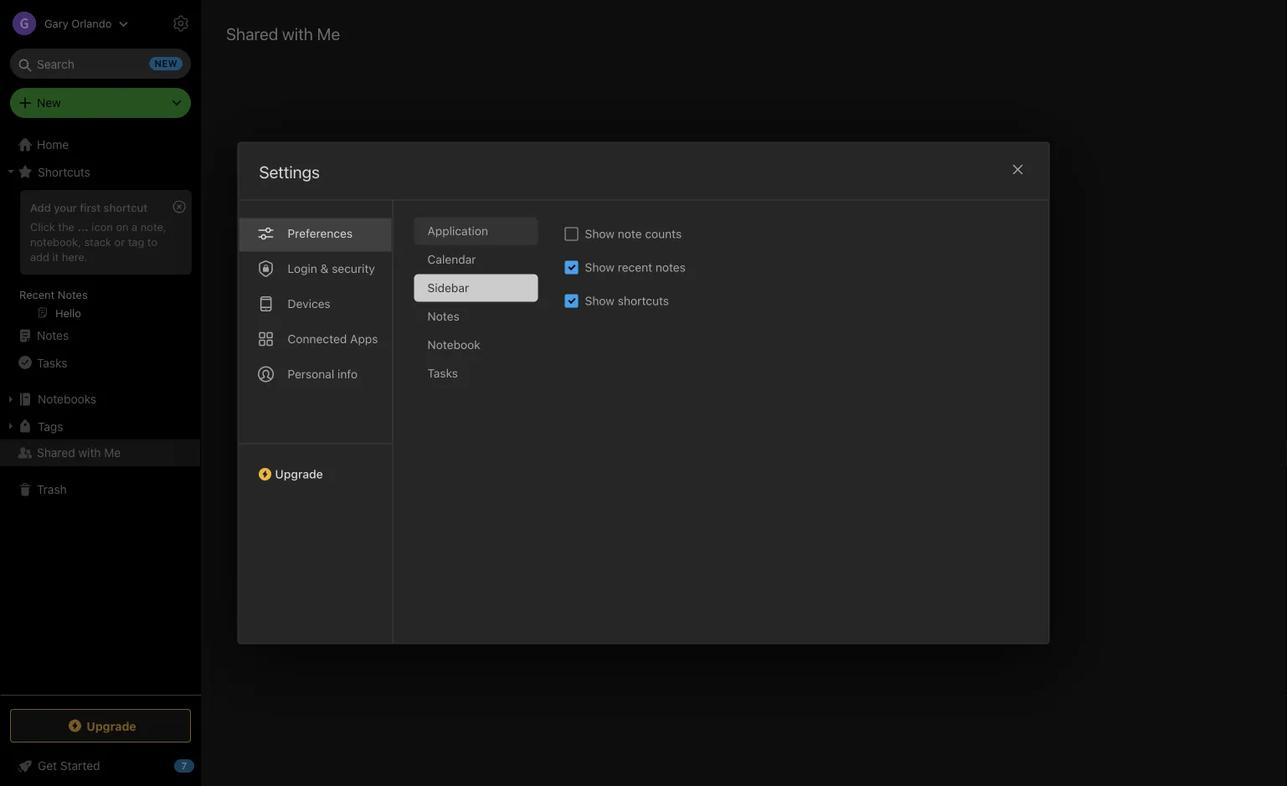 Task type: describe. For each thing, give the bounding box(es) containing it.
icon
[[92, 220, 113, 233]]

preferences
[[288, 227, 353, 240]]

click the ...
[[30, 220, 89, 233]]

upgrade for upgrade popup button inside the tab list
[[275, 468, 323, 481]]

0 vertical spatial shared with me
[[226, 23, 340, 43]]

tags button
[[0, 413, 200, 440]]

Show recent notes checkbox
[[565, 261, 579, 274]]

tab list for show note counts
[[414, 217, 552, 644]]

me inside shared with me 'link'
[[104, 446, 121, 460]]

note
[[618, 227, 642, 241]]

login & security
[[288, 262, 375, 276]]

your
[[54, 201, 77, 214]]

counts
[[645, 227, 682, 241]]

upgrade for upgrade popup button to the left
[[87, 720, 136, 733]]

expand notebooks image
[[4, 393, 18, 406]]

Show note counts checkbox
[[565, 227, 579, 241]]

personal
[[288, 367, 334, 381]]

connected
[[288, 332, 347, 346]]

tags
[[38, 420, 63, 433]]

close image
[[1008, 160, 1028, 180]]

tasks inside button
[[37, 356, 67, 370]]

sidebar
[[428, 281, 469, 295]]

tag
[[128, 235, 144, 248]]

me inside shared with me element
[[317, 23, 340, 43]]

notebooks link
[[0, 386, 200, 413]]

shortcuts button
[[0, 158, 200, 185]]

or
[[114, 235, 125, 248]]

show for show recent notes
[[585, 261, 615, 274]]

shared with me element
[[201, 0, 1288, 787]]

with inside shared with me 'link'
[[78, 446, 101, 460]]

trash link
[[0, 477, 200, 504]]

shortcut
[[104, 201, 148, 214]]

tab list for calendar
[[238, 201, 393, 644]]

notebook
[[428, 338, 481, 352]]

add
[[30, 201, 51, 214]]

apps
[[350, 332, 378, 346]]

login
[[288, 262, 317, 276]]

Show shortcuts checkbox
[[565, 295, 579, 308]]

icon on a note, notebook, stack or tag to add it here.
[[30, 220, 166, 263]]

notes link
[[0, 323, 200, 349]]

info
[[338, 367, 358, 381]]

settings
[[259, 162, 320, 182]]

shortcuts
[[618, 294, 669, 308]]

&
[[321, 262, 329, 276]]

stack
[[84, 235, 111, 248]]

calendar tab
[[414, 246, 538, 274]]

0 horizontal spatial upgrade button
[[10, 710, 191, 743]]

on
[[116, 220, 129, 233]]

shared with me inside 'link'
[[37, 446, 121, 460]]

...
[[77, 220, 89, 233]]

the
[[58, 220, 74, 233]]

devices
[[288, 297, 331, 311]]

new
[[37, 96, 61, 110]]

tasks inside tab
[[428, 367, 458, 380]]

shared with me link
[[0, 440, 200, 467]]

connected apps
[[288, 332, 378, 346]]

application tab
[[414, 217, 538, 245]]

0 vertical spatial notes
[[58, 288, 88, 301]]

show for show shortcuts
[[585, 294, 615, 308]]

home link
[[0, 132, 201, 158]]



Task type: locate. For each thing, give the bounding box(es) containing it.
notebook tab
[[414, 331, 538, 359]]

1 vertical spatial show
[[585, 261, 615, 274]]

show right show recent notes checkbox
[[585, 261, 615, 274]]

show for show note counts
[[585, 227, 615, 241]]

it
[[52, 250, 59, 263]]

shared
[[226, 23, 278, 43], [37, 446, 75, 460]]

upgrade button
[[238, 444, 393, 488], [10, 710, 191, 743]]

0 horizontal spatial shared with me
[[37, 446, 121, 460]]

0 horizontal spatial tasks
[[37, 356, 67, 370]]

tasks down notebook
[[428, 367, 458, 380]]

show right show shortcuts "option"
[[585, 294, 615, 308]]

to
[[147, 235, 158, 248]]

notes inside 'notes' tab
[[428, 310, 460, 323]]

tasks button
[[0, 349, 200, 376]]

shortcuts
[[38, 165, 90, 179]]

1 vertical spatial shared
[[37, 446, 75, 460]]

show note counts
[[585, 227, 682, 241]]

0 vertical spatial upgrade button
[[238, 444, 393, 488]]

security
[[332, 262, 375, 276]]

2 vertical spatial show
[[585, 294, 615, 308]]

0 horizontal spatial shared
[[37, 446, 75, 460]]

0 horizontal spatial with
[[78, 446, 101, 460]]

here.
[[62, 250, 88, 263]]

1 horizontal spatial upgrade
[[275, 468, 323, 481]]

0 horizontal spatial upgrade
[[87, 720, 136, 733]]

2 vertical spatial notes
[[37, 329, 69, 343]]

upgrade
[[275, 468, 323, 481], [87, 720, 136, 733]]

Search text field
[[22, 49, 179, 79]]

0 vertical spatial shared
[[226, 23, 278, 43]]

1 horizontal spatial tab list
[[414, 217, 552, 644]]

1 horizontal spatial shared
[[226, 23, 278, 43]]

tasks
[[37, 356, 67, 370], [428, 367, 458, 380]]

add your first shortcut
[[30, 201, 148, 214]]

notes down recent notes
[[37, 329, 69, 343]]

trash
[[37, 483, 67, 497]]

1 vertical spatial upgrade button
[[10, 710, 191, 743]]

click
[[30, 220, 55, 233]]

1 vertical spatial notes
[[428, 310, 460, 323]]

0 vertical spatial upgrade
[[275, 468, 323, 481]]

1 show from the top
[[585, 227, 615, 241]]

notebooks
[[38, 393, 96, 406]]

0 vertical spatial show
[[585, 227, 615, 241]]

shared with me
[[226, 23, 340, 43], [37, 446, 121, 460]]

expand tags image
[[4, 420, 18, 433]]

1 vertical spatial me
[[104, 446, 121, 460]]

personal info
[[288, 367, 358, 381]]

1 horizontal spatial shared with me
[[226, 23, 340, 43]]

0 vertical spatial with
[[282, 23, 313, 43]]

notes
[[656, 261, 686, 274]]

1 vertical spatial upgrade
[[87, 720, 136, 733]]

group
[[0, 185, 200, 329]]

me
[[317, 23, 340, 43], [104, 446, 121, 460]]

1 horizontal spatial with
[[282, 23, 313, 43]]

first
[[80, 201, 101, 214]]

1 horizontal spatial me
[[317, 23, 340, 43]]

show right show note counts option
[[585, 227, 615, 241]]

upgrade button inside tab list
[[238, 444, 393, 488]]

0 horizontal spatial me
[[104, 446, 121, 460]]

notes right recent
[[58, 288, 88, 301]]

home
[[37, 138, 69, 152]]

1 vertical spatial shared with me
[[37, 446, 121, 460]]

add
[[30, 250, 49, 263]]

tasks up notebooks
[[37, 356, 67, 370]]

tree containing home
[[0, 132, 201, 695]]

show recent notes
[[585, 261, 686, 274]]

settings image
[[171, 13, 191, 34]]

notebook,
[[30, 235, 81, 248]]

1 horizontal spatial upgrade button
[[238, 444, 393, 488]]

3 show from the top
[[585, 294, 615, 308]]

a
[[132, 220, 138, 233]]

None search field
[[22, 49, 179, 79]]

show
[[585, 227, 615, 241], [585, 261, 615, 274], [585, 294, 615, 308]]

tab list containing application
[[414, 217, 552, 644]]

shared inside 'link'
[[37, 446, 75, 460]]

tasks tab
[[414, 360, 538, 388]]

group containing add your first shortcut
[[0, 185, 200, 329]]

new button
[[10, 88, 191, 118]]

application
[[428, 224, 488, 238]]

with inside shared with me element
[[282, 23, 313, 43]]

recent
[[618, 261, 653, 274]]

show shortcuts
[[585, 294, 669, 308]]

1 vertical spatial with
[[78, 446, 101, 460]]

1 horizontal spatial tasks
[[428, 367, 458, 380]]

recent
[[19, 288, 55, 301]]

2 show from the top
[[585, 261, 615, 274]]

notes
[[58, 288, 88, 301], [428, 310, 460, 323], [37, 329, 69, 343]]

tab list
[[238, 201, 393, 644], [414, 217, 552, 644]]

0 horizontal spatial tab list
[[238, 201, 393, 644]]

recent notes
[[19, 288, 88, 301]]

notes down sidebar
[[428, 310, 460, 323]]

sidebar tab
[[414, 274, 538, 302]]

with
[[282, 23, 313, 43], [78, 446, 101, 460]]

calendar
[[428, 253, 476, 266]]

tree
[[0, 132, 201, 695]]

shared right settings "icon"
[[226, 23, 278, 43]]

tab list containing preferences
[[238, 201, 393, 644]]

0 vertical spatial me
[[317, 23, 340, 43]]

shared down tags
[[37, 446, 75, 460]]

notes tab
[[414, 303, 538, 331]]

note,
[[141, 220, 166, 233]]

upgrade inside tab list
[[275, 468, 323, 481]]

group inside tree
[[0, 185, 200, 329]]



Task type: vqa. For each thing, say whether or not it's contained in the screenshot.
My Tasks
no



